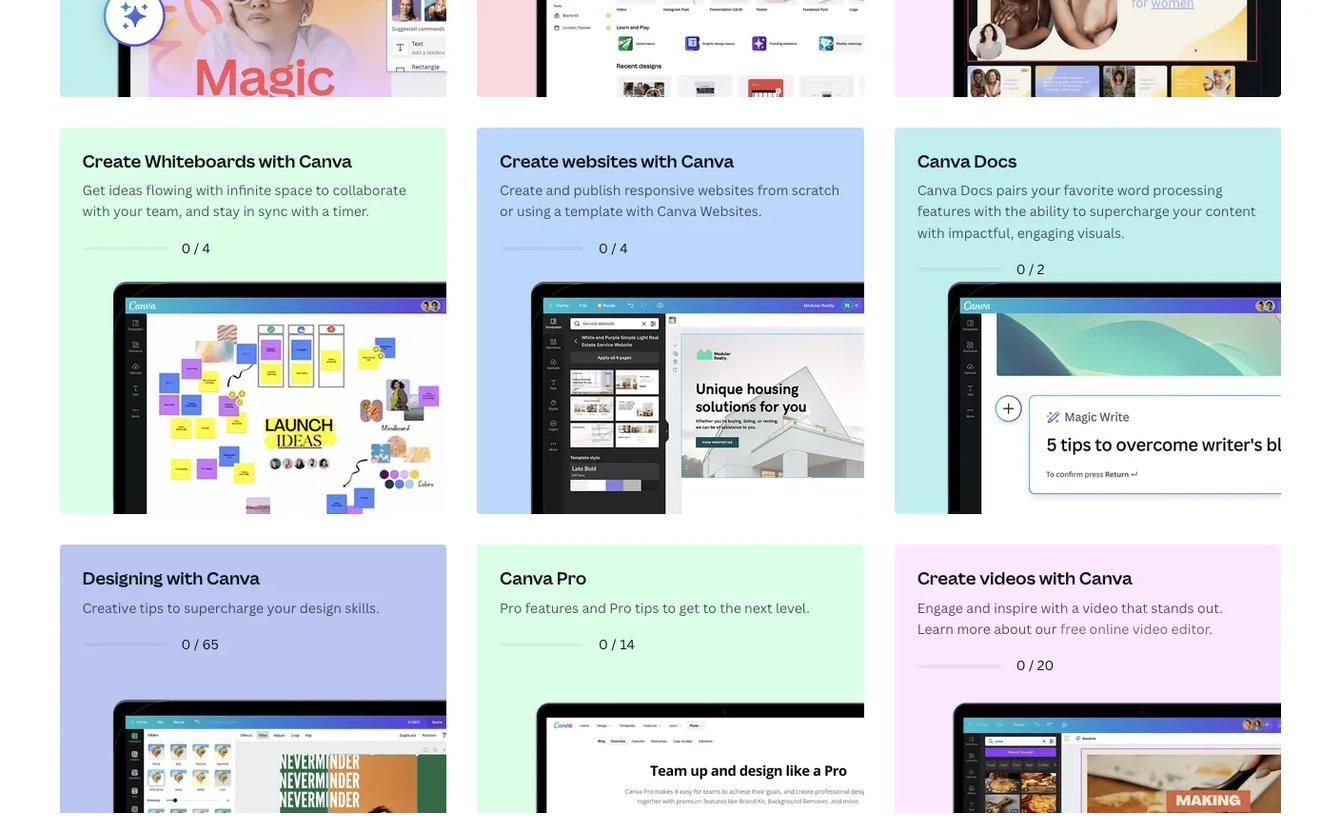 Task type: locate. For each thing, give the bounding box(es) containing it.
impactful,
[[949, 224, 1015, 242]]

to inside canva docs canva docs pairs your favorite word processing features with the ability to supercharge your content with impactful, engaging visuals.
[[1073, 202, 1087, 220]]

pro
[[557, 567, 587, 590], [500, 599, 522, 617], [610, 599, 632, 617]]

with up responsive on the top of page
[[641, 149, 678, 172]]

0 vertical spatial supercharge
[[1090, 202, 1170, 220]]

2 horizontal spatial a
[[1072, 599, 1080, 617]]

4
[[202, 239, 210, 257], [620, 239, 628, 257]]

1 vertical spatial docs
[[961, 181, 993, 199]]

with right designing
[[167, 567, 203, 590]]

engage and inspire with a video that stands out. learn more about our
[[918, 599, 1224, 638]]

/
[[194, 239, 199, 257], [612, 239, 617, 257], [1029, 260, 1035, 278], [194, 635, 199, 653], [612, 635, 617, 653], [1029, 657, 1035, 675]]

2 tips from the left
[[635, 599, 660, 617]]

0 vertical spatial docs
[[975, 149, 1017, 172]]

create
[[82, 149, 141, 172], [500, 149, 559, 172], [500, 181, 543, 199], [918, 567, 977, 590]]

your up ability
[[1032, 181, 1061, 199]]

a up free
[[1072, 599, 1080, 617]]

and up more
[[967, 599, 991, 617]]

and left stay
[[185, 202, 210, 220]]

to
[[316, 181, 330, 199], [1073, 202, 1087, 220], [167, 599, 181, 617], [663, 599, 676, 617], [703, 599, 717, 617]]

1 horizontal spatial a
[[554, 202, 562, 220]]

0
[[181, 239, 191, 257], [599, 239, 608, 257], [1017, 260, 1026, 278], [181, 635, 191, 653], [599, 635, 608, 653], [1017, 657, 1026, 675]]

0 left 14
[[599, 635, 608, 653]]

and inside engage and inspire with a video that stands out. learn more about our
[[967, 599, 991, 617]]

0 horizontal spatial pro
[[500, 599, 522, 617]]

0 horizontal spatial supercharge
[[184, 599, 264, 617]]

4 for whiteboards
[[202, 239, 210, 257]]

0 / 4 down "team,"
[[181, 239, 210, 257]]

and
[[546, 181, 571, 199], [185, 202, 210, 220], [582, 599, 607, 617], [967, 599, 991, 617]]

level.
[[776, 599, 810, 617]]

our
[[1036, 620, 1058, 638]]

0 for whiteboards
[[181, 239, 191, 257]]

the inside canva docs canva docs pairs your favorite word processing features with the ability to supercharge your content with impactful, engaging visuals.
[[1005, 202, 1027, 220]]

20
[[1038, 657, 1054, 675]]

to right the space
[[316, 181, 330, 199]]

1 4 from the left
[[202, 239, 210, 257]]

create inside create whiteboards with canva get ideas flowing with infinite space to collaborate with your team, and stay in sync with a timer.
[[82, 149, 141, 172]]

the
[[1005, 202, 1027, 220], [720, 599, 742, 617]]

0 horizontal spatial 4
[[202, 239, 210, 257]]

0 left 20
[[1017, 657, 1026, 675]]

a left timer.
[[322, 202, 330, 220]]

your left the design
[[267, 599, 297, 617]]

0 / 14
[[599, 635, 635, 653]]

0 / 4 down template
[[599, 239, 628, 257]]

0 left the 2
[[1017, 260, 1026, 278]]

2 4 from the left
[[620, 239, 628, 257]]

sync
[[258, 202, 288, 220]]

0 horizontal spatial the
[[720, 599, 742, 617]]

responsive
[[625, 181, 695, 199]]

0 horizontal spatial websites
[[562, 149, 638, 172]]

template
[[565, 202, 623, 220]]

0 vertical spatial the
[[1005, 202, 1027, 220]]

with down responsive on the top of page
[[627, 202, 654, 220]]

with up the space
[[259, 149, 295, 172]]

1 horizontal spatial websites
[[698, 181, 755, 199]]

0 down "team,"
[[181, 239, 191, 257]]

features inside canva pro pro features and pro tips to get to the next level.
[[526, 599, 579, 617]]

websites up publish
[[562, 149, 638, 172]]

websites up websites.
[[698, 181, 755, 199]]

1 0 / 4 from the left
[[181, 239, 210, 257]]

team,
[[146, 202, 182, 220]]

with up our
[[1041, 599, 1069, 617]]

learn
[[918, 620, 954, 638]]

1 horizontal spatial the
[[1005, 202, 1027, 220]]

canva inside designing with canva creative tips to supercharge your design skills.
[[207, 567, 260, 590]]

video down that
[[1133, 620, 1169, 638]]

ability
[[1030, 202, 1070, 220]]

to inside designing with canva creative tips to supercharge your design skills.
[[167, 599, 181, 617]]

supercharge down word
[[1090, 202, 1170, 220]]

supercharge up 65 at the left bottom of page
[[184, 599, 264, 617]]

supercharge
[[1090, 202, 1170, 220], [184, 599, 264, 617]]

canva docs canva docs pairs your favorite word processing features with the ability to supercharge your content with impactful, engaging visuals.
[[918, 149, 1257, 242]]

to right 'creative'
[[167, 599, 181, 617]]

0 / 65
[[181, 635, 219, 653]]

tips
[[140, 599, 164, 617], [635, 599, 660, 617]]

1 horizontal spatial supercharge
[[1090, 202, 1170, 220]]

video up online
[[1083, 599, 1119, 617]]

0 vertical spatial websites
[[562, 149, 638, 172]]

1 tips from the left
[[140, 599, 164, 617]]

0 vertical spatial features
[[918, 202, 971, 220]]

favorite
[[1064, 181, 1115, 199]]

stay
[[213, 202, 240, 220]]

creative
[[82, 599, 136, 617]]

and up using
[[546, 181, 571, 199]]

to left get at the bottom of page
[[663, 599, 676, 617]]

flowing
[[146, 181, 193, 199]]

0 for docs
[[1017, 260, 1026, 278]]

with
[[259, 149, 295, 172], [641, 149, 678, 172], [196, 181, 224, 199], [82, 202, 110, 220], [291, 202, 319, 220], [627, 202, 654, 220], [975, 202, 1002, 220], [918, 224, 946, 242], [167, 567, 203, 590], [1040, 567, 1076, 590], [1041, 599, 1069, 617]]

video
[[1083, 599, 1119, 617], [1133, 620, 1169, 638]]

a
[[322, 202, 330, 220], [554, 202, 562, 220], [1072, 599, 1080, 617]]

65
[[202, 635, 219, 653]]

your
[[1032, 181, 1061, 199], [113, 202, 143, 220], [1173, 202, 1203, 220], [267, 599, 297, 617]]

designing with canva creative tips to supercharge your design skills.
[[82, 567, 380, 617]]

2 horizontal spatial pro
[[610, 599, 632, 617]]

0 / 4
[[181, 239, 210, 257], [599, 239, 628, 257]]

0 horizontal spatial tips
[[140, 599, 164, 617]]

your down ideas
[[113, 202, 143, 220]]

docs
[[975, 149, 1017, 172], [961, 181, 993, 199]]

2 0 / 4 from the left
[[599, 239, 628, 257]]

1 horizontal spatial 0 / 4
[[599, 239, 628, 257]]

using
[[517, 202, 551, 220]]

with inside engage and inspire with a video that stands out. learn more about our
[[1041, 599, 1069, 617]]

tutorials pro image
[[484, 551, 864, 813]]

with down get
[[82, 202, 110, 220]]

video inside engage and inspire with a video that stands out. learn more about our
[[1083, 599, 1119, 617]]

and up 0 / 14
[[582, 599, 607, 617]]

1 horizontal spatial features
[[918, 202, 971, 220]]

14
[[620, 635, 635, 653]]

.
[[1210, 620, 1213, 638]]

0 horizontal spatial 0 / 4
[[181, 239, 210, 257]]

tips down designing
[[140, 599, 164, 617]]

0 horizontal spatial features
[[526, 599, 579, 617]]

docs up pairs
[[975, 149, 1017, 172]]

websites
[[562, 149, 638, 172], [698, 181, 755, 199]]

or
[[500, 202, 514, 220]]

0 horizontal spatial a
[[322, 202, 330, 220]]

tutorials getting started image
[[484, 0, 864, 97]]

1 vertical spatial the
[[720, 599, 742, 617]]

with up stay
[[196, 181, 224, 199]]

designing
[[82, 567, 163, 590]]

the left next
[[720, 599, 742, 617]]

0 down template
[[599, 239, 608, 257]]

1 horizontal spatial tips
[[635, 599, 660, 617]]

1 vertical spatial supercharge
[[184, 599, 264, 617]]

supercharge inside designing with canva creative tips to supercharge your design skills.
[[184, 599, 264, 617]]

free
[[1061, 620, 1087, 638]]

0 vertical spatial video
[[1083, 599, 1119, 617]]

the inside canva pro pro features and pro tips to get to the next level.
[[720, 599, 742, 617]]

0 horizontal spatial video
[[1083, 599, 1119, 617]]

2
[[1038, 260, 1045, 278]]

a right using
[[554, 202, 562, 220]]

with up engage and inspire with a video that stands out. learn more about our
[[1040, 567, 1076, 590]]

1 vertical spatial websites
[[698, 181, 755, 199]]

the down pairs
[[1005, 202, 1027, 220]]

tips inside canva pro pro features and pro tips to get to the next level.
[[635, 599, 660, 617]]

1 horizontal spatial 4
[[620, 239, 628, 257]]

online
[[1090, 620, 1130, 638]]

0 left 65 at the left bottom of page
[[181, 635, 191, 653]]

canva
[[299, 149, 352, 172], [681, 149, 735, 172], [918, 149, 971, 172], [918, 181, 958, 199], [657, 202, 697, 220], [207, 567, 260, 590], [500, 567, 553, 590], [1080, 567, 1133, 590]]

a inside create whiteboards with canva get ideas flowing with infinite space to collaborate with your team, and stay in sync with a timer.
[[322, 202, 330, 220]]

scratch
[[792, 181, 840, 199]]

out.
[[1198, 599, 1224, 617]]

with down the space
[[291, 202, 319, 220]]

1 vertical spatial video
[[1133, 620, 1169, 638]]

to down favorite
[[1073, 202, 1087, 220]]

timer.
[[333, 202, 369, 220]]

tutorials designing image
[[66, 697, 447, 813]]

tutorials whiteboards image
[[66, 279, 447, 514]]

tips up 14
[[635, 599, 660, 617]]

features
[[918, 202, 971, 220], [526, 599, 579, 617]]

get
[[680, 599, 700, 617]]

about
[[994, 620, 1032, 638]]

docs left pairs
[[961, 181, 993, 199]]

1 vertical spatial features
[[526, 599, 579, 617]]

stands
[[1152, 599, 1195, 617]]

tutorials docs image
[[901, 279, 1282, 514]]



Task type: describe. For each thing, give the bounding box(es) containing it.
/ for websites
[[612, 239, 617, 257]]

content
[[1206, 202, 1257, 220]]

create for create videos with canva
[[918, 567, 977, 590]]

visuals.
[[1078, 224, 1125, 242]]

to right get at the bottom of page
[[703, 599, 717, 617]]

from
[[758, 181, 789, 199]]

canva inside canva pro pro features and pro tips to get to the next level.
[[500, 567, 553, 590]]

canva inside create whiteboards with canva get ideas flowing with infinite space to collaborate with your team, and stay in sync with a timer.
[[299, 149, 352, 172]]

a inside create websites with canva create and publish responsive websites from scratch or using a template with canva websites.
[[554, 202, 562, 220]]

1 horizontal spatial video
[[1133, 620, 1169, 638]]

that
[[1122, 599, 1149, 617]]

ideas
[[109, 181, 143, 199]]

with up impactful,
[[975, 202, 1002, 220]]

skills.
[[345, 599, 380, 617]]

1 horizontal spatial pro
[[557, 567, 587, 590]]

supercharge inside canva docs canva docs pairs your favorite word processing features with the ability to supercharge your content with impactful, engaging visuals.
[[1090, 202, 1170, 220]]

your down processing
[[1173, 202, 1203, 220]]

in
[[243, 202, 255, 220]]

next
[[745, 599, 773, 617]]

create websites with canva image
[[484, 279, 864, 514]]

space
[[275, 181, 313, 199]]

0 for pro
[[599, 635, 608, 653]]

features inside canva docs canva docs pairs your favorite word processing features with the ability to supercharge your content with impactful, engaging visuals.
[[918, 202, 971, 220]]

4 for websites
[[620, 239, 628, 257]]

free online video editor link
[[1061, 620, 1210, 638]]

0 / 2
[[1017, 260, 1045, 278]]

create websites with canva create and publish responsive websites from scratch or using a template with canva websites.
[[500, 149, 840, 220]]

pairs
[[997, 181, 1028, 199]]

/ for docs
[[1029, 260, 1035, 278]]

processing
[[1154, 181, 1223, 199]]

canva pro pro features and pro tips to get to the next level.
[[500, 567, 810, 617]]

infinite
[[227, 181, 272, 199]]

publish
[[574, 181, 621, 199]]

0 / 4 for websites
[[599, 239, 628, 257]]

whiteboards
[[145, 149, 255, 172]]

engaging
[[1018, 224, 1075, 242]]

engage
[[918, 599, 964, 617]]

editor
[[1172, 620, 1210, 638]]

tutorials new features image
[[66, 0, 447, 97]]

your inside create whiteboards with canva get ideas flowing with infinite space to collaborate with your team, and stay in sync with a timer.
[[113, 202, 143, 220]]

videos
[[980, 567, 1036, 590]]

a inside engage and inspire with a video that stands out. learn more about our
[[1072, 599, 1080, 617]]

your inside designing with canva creative tips to supercharge your design skills.
[[267, 599, 297, 617]]

create for create websites with canva create and publish responsive websites from scratch or using a template with canva websites.
[[500, 149, 559, 172]]

free online video editor .
[[1061, 620, 1213, 638]]

inspire
[[995, 599, 1038, 617]]

get
[[82, 181, 106, 199]]

create for create whiteboards with canva get ideas flowing with infinite space to collaborate with your team, and stay in sync with a timer.
[[82, 149, 141, 172]]

create whiteboards with canva get ideas flowing with infinite space to collaborate with your team, and stay in sync with a timer.
[[82, 149, 406, 220]]

0 / 20
[[1017, 657, 1054, 675]]

tutorials video image
[[901, 551, 1282, 813]]

more
[[958, 620, 991, 638]]

to inside create whiteboards with canva get ideas flowing with infinite space to collaborate with your team, and stay in sync with a timer.
[[316, 181, 330, 199]]

collaborate
[[333, 181, 406, 199]]

0 / 4 for whiteboards
[[181, 239, 210, 257]]

word
[[1118, 181, 1150, 199]]

and inside create whiteboards with canva get ideas flowing with infinite space to collaborate with your team, and stay in sync with a timer.
[[185, 202, 210, 220]]

design
[[300, 599, 342, 617]]

and inside canva pro pro features and pro tips to get to the next level.
[[582, 599, 607, 617]]

0 for with
[[181, 635, 191, 653]]

with inside designing with canva creative tips to supercharge your design skills.
[[167, 567, 203, 590]]

create videos with canva
[[918, 567, 1133, 590]]

with left impactful,
[[918, 224, 946, 242]]

/ for with
[[194, 635, 199, 653]]

0 for websites
[[599, 239, 608, 257]]

tutorials folders image
[[901, 0, 1282, 97]]

/ for pro
[[612, 635, 617, 653]]

and inside create websites with canva create and publish responsive websites from scratch or using a template with canva websites.
[[546, 181, 571, 199]]

tips inside designing with canva creative tips to supercharge your design skills.
[[140, 599, 164, 617]]

websites.
[[701, 202, 762, 220]]

/ for whiteboards
[[194, 239, 199, 257]]



Task type: vqa. For each thing, say whether or not it's contained in the screenshot.
Logo corresponding to Band Logo
no



